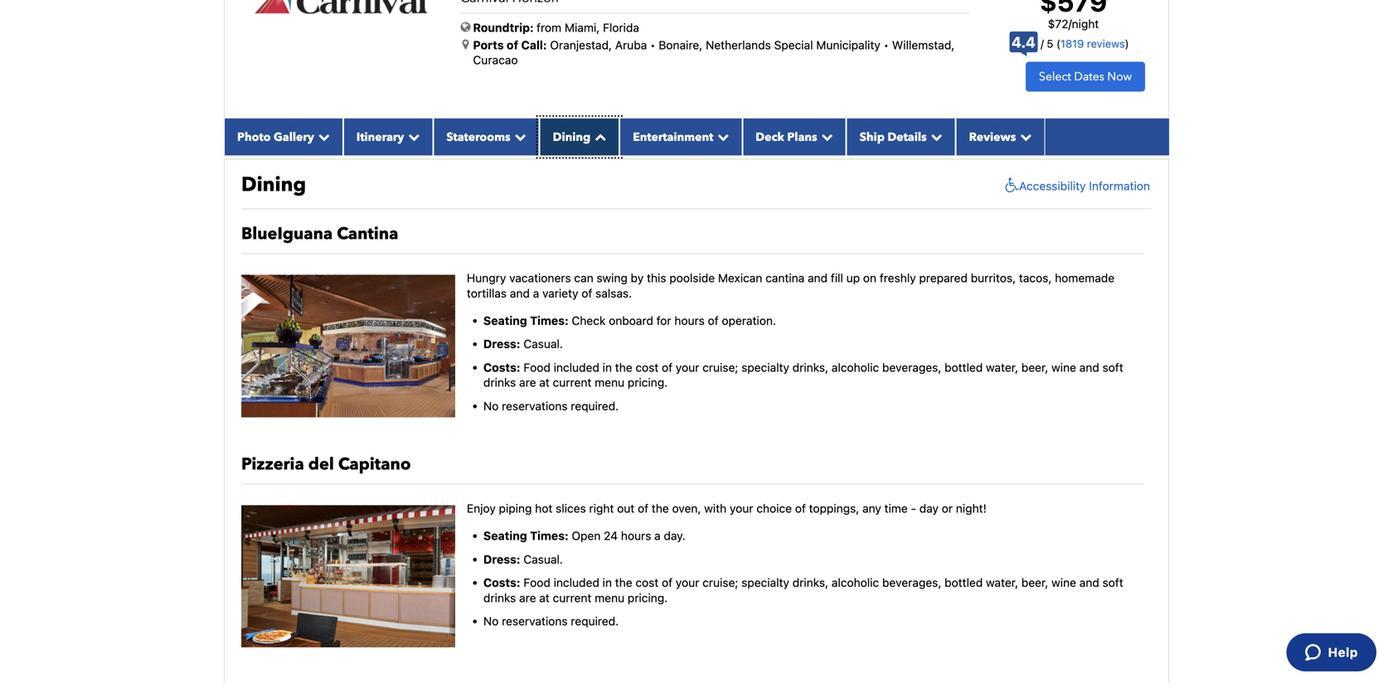 Task type: vqa. For each thing, say whether or not it's contained in the screenshot.
1st "BEER," from the top of the THE "DINING" main content
yes



Task type: locate. For each thing, give the bounding box(es) containing it.
2 alcoholic from the top
[[832, 576, 879, 590]]

the left oven,
[[652, 502, 669, 516]]

1 dress: casual. from the top
[[484, 337, 563, 351]]

beer,
[[1022, 361, 1049, 374], [1022, 576, 1049, 590]]

1 vertical spatial specialty
[[742, 576, 790, 590]]

in for pizzeria del capitano
[[603, 576, 612, 590]]

0 vertical spatial seating
[[484, 314, 527, 328]]

pricing. down for
[[628, 376, 668, 390]]

0 vertical spatial menu
[[595, 376, 625, 390]]

0 vertical spatial cruise;
[[703, 361, 739, 374]]

2 dress: from the top
[[484, 553, 521, 566]]

1 beverages, from the top
[[883, 361, 942, 374]]

2 drinks, from the top
[[793, 576, 829, 590]]

1 vertical spatial bottled
[[945, 576, 983, 590]]

2 times: from the top
[[530, 529, 569, 543]]

beverages, for blueiguana cantina
[[883, 361, 942, 374]]

chevron down image left dining dropdown button
[[511, 131, 526, 143]]

times: down variety
[[530, 314, 569, 328]]

1 vertical spatial food included in the cost of your cruise; specialty drinks, alcoholic beverages, bottled water, beer, wine and soft drinks are at current menu pricing.
[[484, 576, 1124, 605]]

1 are from the top
[[519, 376, 536, 390]]

specialty down operation.
[[742, 361, 790, 374]]

photo gallery button
[[224, 118, 343, 155]]

• right aruba on the left top of page
[[650, 38, 656, 52]]

2 water, from the top
[[986, 576, 1019, 590]]

0 vertical spatial casual.
[[524, 337, 563, 351]]

1 casual. from the top
[[524, 337, 563, 351]]

open
[[572, 529, 601, 543]]

0 vertical spatial drinks
[[484, 376, 516, 390]]

1 vertical spatial costs:
[[484, 576, 521, 590]]

0 vertical spatial the
[[615, 361, 633, 374]]

in down check
[[603, 361, 612, 374]]

/ inside 4.4 / 5 ( 1819 reviews )
[[1041, 37, 1044, 50]]

1 vertical spatial current
[[553, 591, 592, 605]]

1 vertical spatial soft
[[1103, 576, 1124, 590]]

bottled for blueiguana cantina
[[945, 361, 983, 374]]

1 reservations from the top
[[502, 399, 568, 413]]

deck plans button
[[743, 118, 847, 155]]

chevron down image inside deck plans dropdown button
[[818, 131, 833, 143]]

beer, for pizzeria del capitano
[[1022, 576, 1049, 590]]

1 times: from the top
[[530, 314, 569, 328]]

1 vertical spatial water,
[[986, 576, 1019, 590]]

accessibility information link
[[1001, 177, 1151, 194]]

1 beer, from the top
[[1022, 361, 1049, 374]]

2 current from the top
[[553, 591, 592, 605]]

0 horizontal spatial a
[[533, 286, 539, 300]]

and
[[808, 271, 828, 285], [510, 286, 530, 300], [1080, 361, 1100, 374], [1080, 576, 1100, 590]]

select
[[1039, 69, 1072, 85]]

food down 'seating times: open 24 hours a day.'
[[524, 576, 551, 590]]

1 drinks from the top
[[484, 376, 516, 390]]

0 vertical spatial included
[[554, 361, 600, 374]]

dress: down tortillas
[[484, 337, 521, 351]]

1 vertical spatial reservations
[[502, 615, 568, 628]]

at for pizzeria del capitano
[[539, 591, 550, 605]]

hours right for
[[675, 314, 705, 328]]

casual. down 'seating times: open 24 hours a day.'
[[524, 553, 563, 566]]

itinerary
[[357, 129, 404, 145]]

2 required. from the top
[[571, 615, 619, 628]]

current for pizzeria del capitano
[[553, 591, 592, 605]]

4.4
[[1012, 33, 1036, 51]]

1 vertical spatial hours
[[621, 529, 651, 543]]

/ for 4.4
[[1041, 37, 1044, 50]]

1 vertical spatial cost
[[636, 576, 659, 590]]

1 water, from the top
[[986, 361, 1019, 374]]

staterooms button
[[433, 118, 540, 155]]

drinks, for pizzeria del capitano
[[793, 576, 829, 590]]

0 vertical spatial are
[[519, 376, 536, 390]]

chevron down image
[[314, 131, 330, 143], [404, 131, 420, 143], [818, 131, 833, 143]]

capitano
[[338, 453, 411, 476]]

0 vertical spatial cost
[[636, 361, 659, 374]]

1 seating from the top
[[484, 314, 527, 328]]

2 beer, from the top
[[1022, 576, 1049, 590]]

oranjestad,
[[550, 38, 612, 52]]

1 vertical spatial casual.
[[524, 553, 563, 566]]

0 horizontal spatial /
[[1041, 37, 1044, 50]]

2 reservations from the top
[[502, 615, 568, 628]]

1 cruise; from the top
[[703, 361, 739, 374]]

2 vertical spatial your
[[676, 576, 700, 590]]

casual. down variety
[[524, 337, 563, 351]]

1819 reviews link
[[1061, 37, 1125, 50]]

1 required. from the top
[[571, 399, 619, 413]]

the down seating times: check onboard for hours of operation.
[[615, 361, 633, 374]]

menu down seating times: check onboard for hours of operation.
[[595, 376, 625, 390]]

costs: down tortillas
[[484, 361, 521, 374]]

deck
[[756, 129, 785, 145]]

cruise; down operation.
[[703, 361, 739, 374]]

1 vertical spatial beer,
[[1022, 576, 1049, 590]]

0 vertical spatial reservations
[[502, 399, 568, 413]]

3 chevron down image from the left
[[818, 131, 833, 143]]

0 vertical spatial a
[[533, 286, 539, 300]]

or
[[942, 502, 953, 516]]

2 food from the top
[[524, 576, 551, 590]]

1 vertical spatial in
[[603, 576, 612, 590]]

2 specialty from the top
[[742, 576, 790, 590]]

/ up 4.4 / 5 ( 1819 reviews )
[[1069, 17, 1072, 31]]

at for blueiguana cantina
[[539, 376, 550, 390]]

included down check
[[554, 361, 600, 374]]

2 • from the left
[[884, 38, 889, 52]]

hours right 24
[[621, 529, 651, 543]]

chevron down image inside entertainment dropdown button
[[714, 131, 729, 143]]

cantina
[[337, 223, 399, 246]]

required. for pizzeria del capitano
[[571, 615, 619, 628]]

chevron down image for ship details
[[927, 131, 943, 143]]

2 cruise; from the top
[[703, 576, 739, 590]]

cruise; down with
[[703, 576, 739, 590]]

current down check
[[553, 376, 592, 390]]

1 vertical spatial seating
[[484, 529, 527, 543]]

on
[[863, 271, 877, 285]]

0 vertical spatial no
[[484, 399, 499, 413]]

chevron down image left reviews
[[927, 131, 943, 143]]

24
[[604, 529, 618, 543]]

1 food included in the cost of your cruise; specialty drinks, alcoholic beverages, bottled water, beer, wine and soft drinks are at current menu pricing. from the top
[[484, 361, 1124, 390]]

1 horizontal spatial •
[[884, 38, 889, 52]]

0 vertical spatial soft
[[1103, 361, 1124, 374]]

operation.
[[722, 314, 776, 328]]

hours
[[675, 314, 705, 328], [621, 529, 651, 543]]

2 wine from the top
[[1052, 576, 1077, 590]]

dress:
[[484, 337, 521, 351], [484, 553, 521, 566]]

2 chevron down image from the left
[[714, 131, 729, 143]]

1 chevron down image from the left
[[511, 131, 526, 143]]

select          dates now link
[[1026, 62, 1146, 92]]

included down 'seating times: open 24 hours a day.'
[[554, 576, 600, 590]]

chevron down image inside 'ship details' dropdown button
[[927, 131, 943, 143]]

$72
[[1048, 17, 1069, 31]]

enjoy
[[467, 502, 496, 516]]

/
[[1069, 17, 1072, 31], [1041, 37, 1044, 50]]

chevron down image inside "photo gallery" dropdown button
[[314, 131, 330, 143]]

dress: casual. for blueiguana cantina
[[484, 337, 563, 351]]

dining button
[[540, 118, 620, 155]]

0 vertical spatial dining
[[553, 129, 591, 145]]

pricing. down day.
[[628, 591, 668, 605]]

1 vertical spatial dress: casual.
[[484, 553, 563, 566]]

a inside hungry vacationers can swing by this poolside mexican cantina and fill up on freshly prepared burritos, tacos, homemade tortillas and a variety of salsas.
[[533, 286, 539, 300]]

1 vertical spatial cruise;
[[703, 576, 739, 590]]

menu down 24
[[595, 591, 625, 605]]

1 included from the top
[[554, 361, 600, 374]]

drinks for blueiguana cantina
[[484, 376, 516, 390]]

chevron down image up 'wheelchair' icon on the top right of the page
[[1016, 131, 1032, 143]]

1 drinks, from the top
[[793, 361, 829, 374]]

bottled
[[945, 361, 983, 374], [945, 576, 983, 590]]

of down for
[[662, 361, 673, 374]]

costs:
[[484, 361, 521, 374], [484, 576, 521, 590]]

1 horizontal spatial /
[[1069, 17, 1072, 31]]

the for pizzeria del capitano
[[615, 576, 633, 590]]

2 soft from the top
[[1103, 576, 1124, 590]]

pricing. for pizzeria del capitano
[[628, 591, 668, 605]]

1 vertical spatial required.
[[571, 615, 619, 628]]

0 vertical spatial pricing.
[[628, 376, 668, 390]]

2 vertical spatial the
[[615, 576, 633, 590]]

/ left 5
[[1041, 37, 1044, 50]]

0 vertical spatial dress: casual.
[[484, 337, 563, 351]]

can
[[574, 271, 594, 285]]

dress: down piping
[[484, 553, 521, 566]]

2 no from the top
[[484, 615, 499, 628]]

chevron down image left deck
[[714, 131, 729, 143]]

chevron down image inside staterooms dropdown button
[[511, 131, 526, 143]]

1 vertical spatial food
[[524, 576, 551, 590]]

0 vertical spatial beverages,
[[883, 361, 942, 374]]

of
[[507, 38, 519, 52], [582, 286, 593, 300], [708, 314, 719, 328], [662, 361, 673, 374], [638, 502, 649, 516], [795, 502, 806, 516], [662, 576, 673, 590]]

slices
[[556, 502, 586, 516]]

0 horizontal spatial chevron down image
[[314, 131, 330, 143]]

0 vertical spatial in
[[603, 361, 612, 374]]

2 casual. from the top
[[524, 553, 563, 566]]

dining
[[553, 129, 591, 145], [241, 171, 306, 199]]

call:
[[521, 38, 547, 52]]

0 vertical spatial food
[[524, 361, 551, 374]]

seating down tortillas
[[484, 314, 527, 328]]

0 vertical spatial costs:
[[484, 361, 521, 374]]

0 vertical spatial food included in the cost of your cruise; specialty drinks, alcoholic beverages, bottled water, beer, wine and soft drinks are at current menu pricing.
[[484, 361, 1124, 390]]

0 vertical spatial bottled
[[945, 361, 983, 374]]

1 soft from the top
[[1103, 361, 1124, 374]]

2 at from the top
[[539, 591, 550, 605]]

cost for blueiguana cantina
[[636, 361, 659, 374]]

right
[[589, 502, 614, 516]]

information
[[1089, 179, 1151, 193]]

the down 24
[[615, 576, 633, 590]]

0 vertical spatial no reservations required.
[[484, 399, 619, 413]]

1 bottled from the top
[[945, 361, 983, 374]]

0 vertical spatial current
[[553, 376, 592, 390]]

chevron up image
[[591, 131, 607, 143]]

alcoholic
[[832, 361, 879, 374], [832, 576, 879, 590]]

1 wine from the top
[[1052, 361, 1077, 374]]

chevron down image left itinerary
[[314, 131, 330, 143]]

no reservations required.
[[484, 399, 619, 413], [484, 615, 619, 628]]

1 vertical spatial are
[[519, 591, 536, 605]]

ports
[[473, 38, 504, 52]]

1 horizontal spatial a
[[655, 529, 661, 543]]

0 vertical spatial at
[[539, 376, 550, 390]]

specialty down choice
[[742, 576, 790, 590]]

2 included from the top
[[554, 576, 600, 590]]

are
[[519, 376, 536, 390], [519, 591, 536, 605]]

1 in from the top
[[603, 361, 612, 374]]

1 vertical spatial beverages,
[[883, 576, 942, 590]]

1 vertical spatial at
[[539, 591, 550, 605]]

reservations for blueiguana cantina
[[502, 399, 568, 413]]

food included in the cost of your cruise; specialty drinks, alcoholic beverages, bottled water, beer, wine and soft drinks are at current menu pricing.
[[484, 361, 1124, 390], [484, 576, 1124, 605]]

drinks, for blueiguana cantina
[[793, 361, 829, 374]]

seating for blueiguana cantina
[[484, 314, 527, 328]]

1 vertical spatial menu
[[595, 591, 625, 605]]

1 food from the top
[[524, 361, 551, 374]]

at
[[539, 376, 550, 390], [539, 591, 550, 605]]

water, for pizzeria del capitano
[[986, 576, 1019, 590]]

chevron down image for staterooms
[[511, 131, 526, 143]]

1819
[[1061, 37, 1084, 50]]

1 horizontal spatial chevron down image
[[404, 131, 420, 143]]

dress: casual. down tortillas
[[484, 337, 563, 351]]

itinerary button
[[343, 118, 433, 155]]

0 vertical spatial /
[[1069, 17, 1072, 31]]

miami,
[[565, 21, 600, 34]]

your down seating times: check onboard for hours of operation.
[[676, 361, 700, 374]]

dress: casual. down piping
[[484, 553, 563, 566]]

times: down hot
[[530, 529, 569, 543]]

1 vertical spatial no reservations required.
[[484, 615, 619, 628]]

1 vertical spatial alcoholic
[[832, 576, 879, 590]]

ship details
[[860, 129, 927, 145]]

soft
[[1103, 361, 1124, 374], [1103, 576, 1124, 590]]

0 horizontal spatial •
[[650, 38, 656, 52]]

2 chevron down image from the left
[[404, 131, 420, 143]]

cruise; for blueiguana cantina
[[703, 361, 739, 374]]

4 chevron down image from the left
[[1016, 131, 1032, 143]]

1 vertical spatial wine
[[1052, 576, 1077, 590]]

1 pricing. from the top
[[628, 376, 668, 390]]

are for pizzeria del capitano
[[519, 591, 536, 605]]

costs: down piping
[[484, 576, 521, 590]]

deck plans
[[756, 129, 818, 145]]

0 vertical spatial beer,
[[1022, 361, 1049, 374]]

costs: for blueiguana cantina
[[484, 361, 521, 374]]

costs: for pizzeria del capitano
[[484, 576, 521, 590]]

for
[[657, 314, 672, 328]]

a left day.
[[655, 529, 661, 543]]

1 current from the top
[[553, 376, 592, 390]]

casual. for blueiguana cantina
[[524, 337, 563, 351]]

2 no reservations required. from the top
[[484, 615, 619, 628]]

food down variety
[[524, 361, 551, 374]]

1 vertical spatial times:
[[530, 529, 569, 543]]

cost for pizzeria del capitano
[[636, 576, 659, 590]]

pricing.
[[628, 376, 668, 390], [628, 591, 668, 605]]

2 cost from the top
[[636, 576, 659, 590]]

seating down piping
[[484, 529, 527, 543]]

chevron down image
[[511, 131, 526, 143], [714, 131, 729, 143], [927, 131, 943, 143], [1016, 131, 1032, 143]]

0 vertical spatial water,
[[986, 361, 1019, 374]]

1 vertical spatial the
[[652, 502, 669, 516]]

2 are from the top
[[519, 591, 536, 605]]

poolside
[[670, 271, 715, 285]]

)
[[1125, 37, 1129, 50]]

2 drinks from the top
[[484, 591, 516, 605]]

chevron down image inside itinerary dropdown button
[[404, 131, 420, 143]]

1 alcoholic from the top
[[832, 361, 879, 374]]

1 vertical spatial included
[[554, 576, 600, 590]]

2 food included in the cost of your cruise; specialty drinks, alcoholic beverages, bottled water, beer, wine and soft drinks are at current menu pricing. from the top
[[484, 576, 1124, 605]]

1 vertical spatial no
[[484, 615, 499, 628]]

food
[[524, 361, 551, 374], [524, 576, 551, 590]]

menu for pizzeria del capitano
[[595, 591, 625, 605]]

staterooms
[[447, 129, 511, 145]]

2 pricing. from the top
[[628, 591, 668, 605]]

1 at from the top
[[539, 376, 550, 390]]

1 vertical spatial pricing.
[[628, 591, 668, 605]]

1 vertical spatial drinks
[[484, 591, 516, 605]]

0 vertical spatial alcoholic
[[832, 361, 879, 374]]

0 vertical spatial hours
[[675, 314, 705, 328]]

dates
[[1074, 69, 1105, 85]]

• left willemstad, on the top right of page
[[884, 38, 889, 52]]

ship details button
[[847, 118, 956, 155]]

1 specialty from the top
[[742, 361, 790, 374]]

beverages, for pizzeria del capitano
[[883, 576, 942, 590]]

cantina
[[766, 271, 805, 285]]

0 vertical spatial your
[[676, 361, 700, 374]]

current down 'seating times: open 24 hours a day.'
[[553, 591, 592, 605]]

2 dress: casual. from the top
[[484, 553, 563, 566]]

1 menu from the top
[[595, 376, 625, 390]]

0 vertical spatial required.
[[571, 399, 619, 413]]

0 vertical spatial drinks,
[[793, 361, 829, 374]]

alcoholic for pizzeria del capitano
[[832, 576, 879, 590]]

included for pizzeria del capitano
[[554, 576, 600, 590]]

2 horizontal spatial chevron down image
[[818, 131, 833, 143]]

food for blueiguana cantina
[[524, 361, 551, 374]]

chevron down image inside "reviews" dropdown button
[[1016, 131, 1032, 143]]

your right with
[[730, 502, 754, 516]]

1 horizontal spatial hours
[[675, 314, 705, 328]]

cost down 'seating times: open 24 hours a day.'
[[636, 576, 659, 590]]

your down day.
[[676, 576, 700, 590]]

0 vertical spatial times:
[[530, 314, 569, 328]]

1 vertical spatial /
[[1041, 37, 1044, 50]]

in for blueiguana cantina
[[603, 361, 612, 374]]

2 bottled from the top
[[945, 576, 983, 590]]

chevron down image left staterooms
[[404, 131, 420, 143]]

any
[[863, 502, 882, 516]]

of down the can
[[582, 286, 593, 300]]

1 vertical spatial dress:
[[484, 553, 521, 566]]

a down the vacationers
[[533, 286, 539, 300]]

1 horizontal spatial dining
[[553, 129, 591, 145]]

1 chevron down image from the left
[[314, 131, 330, 143]]

3 chevron down image from the left
[[927, 131, 943, 143]]

1 no from the top
[[484, 399, 499, 413]]

2 beverages, from the top
[[883, 576, 942, 590]]

0 vertical spatial dress:
[[484, 337, 521, 351]]

1 dress: from the top
[[484, 337, 521, 351]]

0 vertical spatial specialty
[[742, 361, 790, 374]]

1 no reservations required. from the top
[[484, 399, 619, 413]]

2 menu from the top
[[595, 591, 625, 605]]

2 in from the top
[[603, 576, 612, 590]]

soft for blueiguana cantina
[[1103, 361, 1124, 374]]

specialty
[[742, 361, 790, 374], [742, 576, 790, 590]]

0 vertical spatial wine
[[1052, 361, 1077, 374]]

1 cost from the top
[[636, 361, 659, 374]]

1 vertical spatial dining
[[241, 171, 306, 199]]

2 costs: from the top
[[484, 576, 521, 590]]

of down roundtrip:
[[507, 38, 519, 52]]

2 seating from the top
[[484, 529, 527, 543]]

chevron down image left ship
[[818, 131, 833, 143]]

in down 24
[[603, 576, 612, 590]]

1 vertical spatial drinks,
[[793, 576, 829, 590]]

details
[[888, 129, 927, 145]]

cost down onboard
[[636, 361, 659, 374]]

alcoholic for blueiguana cantina
[[832, 361, 879, 374]]

no
[[484, 399, 499, 413], [484, 615, 499, 628]]

piping
[[499, 502, 532, 516]]

day
[[920, 502, 939, 516]]

1 costs: from the top
[[484, 361, 521, 374]]



Task type: describe. For each thing, give the bounding box(es) containing it.
pricing. for blueiguana cantina
[[628, 376, 668, 390]]

dress: for pizzeria del capitano
[[484, 553, 521, 566]]

entertainment button
[[620, 118, 743, 155]]

seating for pizzeria del capitano
[[484, 529, 527, 543]]

select          dates now
[[1039, 69, 1132, 85]]

carnival cruise line image
[[254, 0, 432, 16]]

reviews
[[969, 129, 1016, 145]]

1 • from the left
[[650, 38, 656, 52]]

4.4 / 5 ( 1819 reviews )
[[1012, 33, 1129, 51]]

dining main content
[[216, 0, 1178, 684]]

reservations for pizzeria del capitano
[[502, 615, 568, 628]]

photo gallery
[[237, 129, 314, 145]]

onboard
[[609, 314, 654, 328]]

entertainment
[[633, 129, 714, 145]]

roundtrip: from miami, florida
[[473, 21, 640, 34]]

check
[[572, 314, 606, 328]]

0 horizontal spatial dining
[[241, 171, 306, 199]]

included for blueiguana cantina
[[554, 361, 600, 374]]

food for pizzeria del capitano
[[524, 576, 551, 590]]

soft for pizzeria del capitano
[[1103, 576, 1124, 590]]

time
[[885, 502, 908, 516]]

dress: casual. for pizzeria del capitano
[[484, 553, 563, 566]]

cruise; for pizzeria del capitano
[[703, 576, 739, 590]]

municipality
[[817, 38, 881, 52]]

of down day.
[[662, 576, 673, 590]]

with
[[704, 502, 727, 516]]

drinks for pizzeria del capitano
[[484, 591, 516, 605]]

tortillas
[[467, 286, 507, 300]]

del
[[308, 453, 334, 476]]

current for blueiguana cantina
[[553, 376, 592, 390]]

blueiguana cantina
[[241, 223, 399, 246]]

your for pizzeria del capitano
[[676, 576, 700, 590]]

of left operation.
[[708, 314, 719, 328]]

enjoy piping hot slices right out of the oven, with your choice of toppings, any time - day or night!
[[467, 502, 987, 516]]

map marker image
[[462, 39, 469, 50]]

1 vertical spatial your
[[730, 502, 754, 516]]

gallery
[[274, 129, 314, 145]]

now
[[1108, 69, 1132, 85]]

menu for blueiguana cantina
[[595, 376, 625, 390]]

day.
[[664, 529, 686, 543]]

chevron down image for photo gallery
[[314, 131, 330, 143]]

are for blueiguana cantina
[[519, 376, 536, 390]]

the for blueiguana cantina
[[615, 361, 633, 374]]

accessibility
[[1020, 179, 1086, 193]]

no reservations required. for blueiguana cantina
[[484, 399, 619, 413]]

swing
[[597, 271, 628, 285]]

special
[[774, 38, 813, 52]]

0 horizontal spatial hours
[[621, 529, 651, 543]]

toppings,
[[809, 502, 860, 516]]

wine for pizzeria del capitano
[[1052, 576, 1077, 590]]

chevron down image for itinerary
[[404, 131, 420, 143]]

prepared
[[919, 271, 968, 285]]

choice
[[757, 502, 792, 516]]

of right the out
[[638, 502, 649, 516]]

reviews
[[1087, 37, 1125, 50]]

curacao
[[473, 53, 518, 67]]

chevron down image for reviews
[[1016, 131, 1032, 143]]

of inside hungry vacationers can swing by this poolside mexican cantina and fill up on freshly prepared burritos, tacos, homemade tortillas and a variety of salsas.
[[582, 286, 593, 300]]

specialty for pizzeria del capitano
[[742, 576, 790, 590]]

variety
[[543, 286, 579, 300]]

-
[[911, 502, 917, 516]]

aruba
[[615, 38, 647, 52]]

blueiguana
[[241, 223, 333, 246]]

vacationers
[[509, 271, 571, 285]]

no for blueiguana cantina
[[484, 399, 499, 413]]

chevron down image for deck plans
[[818, 131, 833, 143]]

casual. for pizzeria del capitano
[[524, 553, 563, 566]]

food included in the cost of your cruise; specialty drinks, alcoholic beverages, bottled water, beer, wine and soft drinks are at current menu pricing. for pizzeria del capitano
[[484, 576, 1124, 605]]

ship
[[860, 129, 885, 145]]

night
[[1072, 17, 1099, 31]]

no reservations required. for pizzeria del capitano
[[484, 615, 619, 628]]

burritos,
[[971, 271, 1016, 285]]

1 vertical spatial a
[[655, 529, 661, 543]]

mexican
[[718, 271, 763, 285]]

hungry
[[467, 271, 506, 285]]

this
[[647, 271, 667, 285]]

seating times: check onboard for hours of operation.
[[484, 314, 776, 328]]

required. for blueiguana cantina
[[571, 399, 619, 413]]

times: for blueiguana cantina
[[530, 314, 569, 328]]

dining inside dropdown button
[[553, 129, 591, 145]]

netherlands
[[706, 38, 771, 52]]

chevron down image for entertainment
[[714, 131, 729, 143]]

reviews button
[[956, 118, 1045, 155]]

homemade
[[1055, 271, 1115, 285]]

florida
[[603, 21, 640, 34]]

no for pizzeria del capitano
[[484, 615, 499, 628]]

willemstad, curacao
[[473, 38, 955, 67]]

oranjestad, aruba • bonaire, netherlands special municipality •
[[550, 38, 889, 52]]

bonaire,
[[659, 38, 703, 52]]

hungry vacationers can swing by this poolside mexican cantina and fill up on freshly prepared burritos, tacos, homemade tortillas and a variety of salsas.
[[467, 271, 1115, 300]]

dress: for blueiguana cantina
[[484, 337, 521, 351]]

up
[[847, 271, 860, 285]]

photo
[[237, 129, 271, 145]]

times: for pizzeria del capitano
[[530, 529, 569, 543]]

out
[[617, 502, 635, 516]]

salsas.
[[596, 286, 632, 300]]

pizzeria
[[241, 453, 304, 476]]

freshly
[[880, 271, 916, 285]]

of right choice
[[795, 502, 806, 516]]

tacos,
[[1019, 271, 1052, 285]]

bottled for pizzeria del capitano
[[945, 576, 983, 590]]

5
[[1047, 37, 1054, 50]]

by
[[631, 271, 644, 285]]

oven,
[[672, 502, 701, 516]]

wheelchair image
[[1001, 177, 1020, 194]]

roundtrip:
[[473, 21, 534, 34]]

specialty for blueiguana cantina
[[742, 361, 790, 374]]

willemstad,
[[892, 38, 955, 52]]

fill
[[831, 271, 844, 285]]

your for blueiguana cantina
[[676, 361, 700, 374]]

hot
[[535, 502, 553, 516]]

water, for blueiguana cantina
[[986, 361, 1019, 374]]

/ for $72
[[1069, 17, 1072, 31]]

night!
[[956, 502, 987, 516]]

globe image
[[461, 21, 471, 33]]

beer, for blueiguana cantina
[[1022, 361, 1049, 374]]

food included in the cost of your cruise; specialty drinks, alcoholic beverages, bottled water, beer, wine and soft drinks are at current menu pricing. for blueiguana cantina
[[484, 361, 1124, 390]]

pizzeria del capitano
[[241, 453, 411, 476]]

$72 / night
[[1048, 17, 1099, 31]]

wine for blueiguana cantina
[[1052, 361, 1077, 374]]



